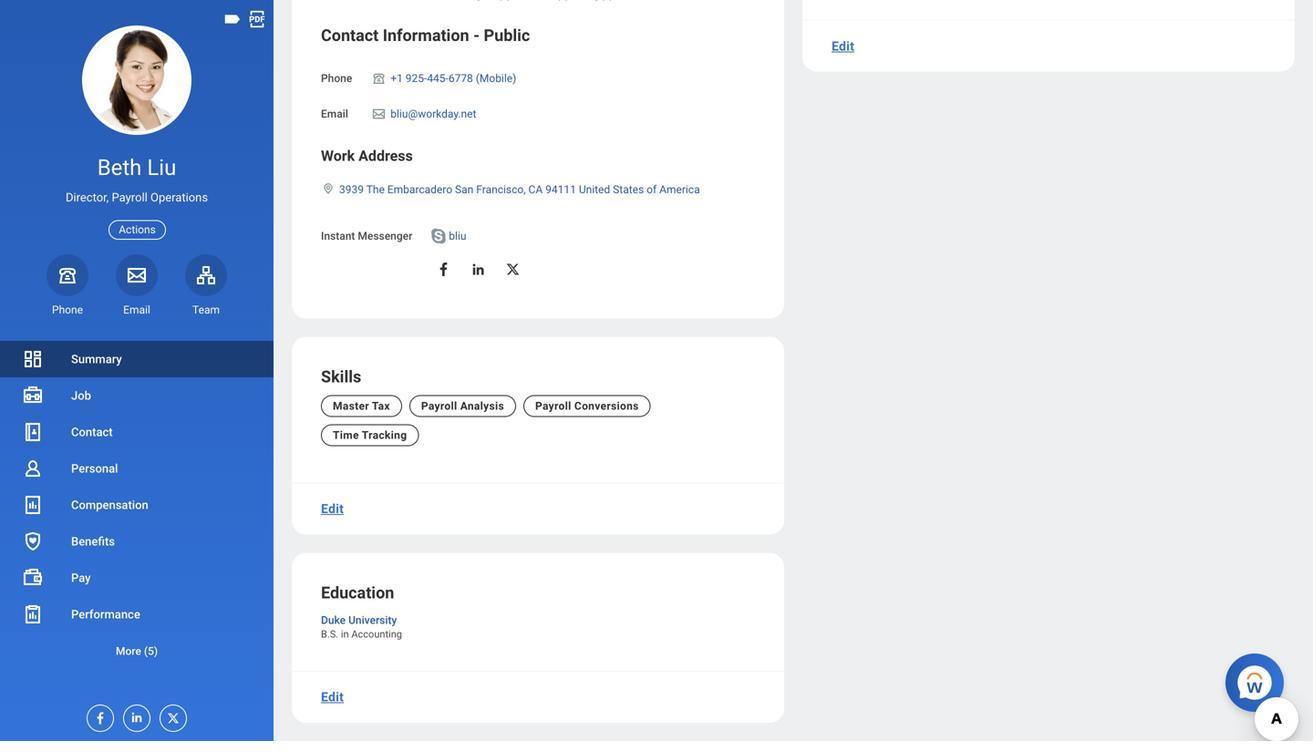 Task type: vqa. For each thing, say whether or not it's contained in the screenshot.
94111
yes



Task type: describe. For each thing, give the bounding box(es) containing it.
+1 925-445-6778 (mobile) link
[[391, 68, 516, 85]]

more (5) button
[[0, 633, 274, 669]]

skills
[[321, 367, 361, 387]]

6778
[[449, 72, 473, 85]]

address
[[359, 147, 413, 165]]

payroll conversions
[[535, 400, 639, 412]]

states
[[613, 183, 644, 196]]

contact information - public group
[[321, 25, 755, 289]]

pay image
[[22, 567, 44, 589]]

beth liu
[[97, 155, 176, 181]]

b.s.
[[321, 629, 339, 640]]

skype image
[[429, 227, 447, 246]]

view team image
[[195, 264, 217, 286]]

master tax
[[333, 400, 390, 412]]

bliu@workday.net link
[[391, 104, 476, 120]]

performance link
[[0, 596, 274, 633]]

performance
[[71, 608, 140, 622]]

university
[[348, 614, 397, 627]]

(mobile)
[[476, 72, 516, 85]]

of
[[647, 183, 657, 196]]

phone inside contact information - public group
[[321, 72, 352, 85]]

time tracking button
[[321, 424, 419, 446]]

united
[[579, 183, 610, 196]]

america
[[660, 183, 700, 196]]

instant messenger
[[321, 230, 413, 243]]

pay link
[[0, 560, 274, 596]]

summary image
[[22, 348, 44, 370]]

payroll for payroll conversions
[[535, 400, 571, 412]]

director, payroll operations
[[66, 191, 208, 204]]

duke university
[[321, 614, 397, 627]]

bliu link
[[449, 226, 466, 243]]

ca
[[529, 183, 543, 196]]

email inside popup button
[[123, 304, 150, 316]]

3939
[[339, 183, 364, 196]]

payroll conversions button
[[523, 395, 651, 417]]

mail image
[[126, 264, 148, 286]]

facebook image inside contact information - public group
[[435, 261, 452, 278]]

personal link
[[0, 451, 274, 487]]

tax
[[372, 400, 390, 412]]

beth
[[97, 155, 142, 181]]

payroll analysis
[[421, 400, 504, 412]]

edit for skills
[[321, 502, 344, 517]]

operations
[[150, 191, 208, 204]]

master
[[333, 400, 369, 412]]

94111
[[546, 183, 576, 196]]

more (5) button
[[0, 641, 274, 663]]

contact for contact information - public
[[321, 26, 379, 45]]

+1
[[391, 72, 403, 85]]

time
[[333, 429, 359, 442]]

email button
[[116, 254, 158, 317]]

compensation image
[[22, 494, 44, 516]]

bliu@workday.net
[[391, 108, 476, 120]]

(5)
[[144, 645, 158, 658]]

summary
[[71, 352, 122, 366]]

duke
[[321, 614, 346, 627]]

phone beth liu element
[[47, 303, 88, 317]]

duke university link
[[321, 610, 397, 627]]

-
[[473, 26, 480, 45]]

445-
[[427, 72, 449, 85]]

0 vertical spatial edit button
[[824, 28, 862, 64]]

contact link
[[0, 414, 274, 451]]

more
[[116, 645, 141, 658]]

in
[[341, 629, 349, 640]]

phone inside popup button
[[52, 304, 83, 316]]



Task type: locate. For each thing, give the bounding box(es) containing it.
1 vertical spatial phone
[[52, 304, 83, 316]]

2 vertical spatial edit button
[[314, 679, 351, 716]]

francisco,
[[476, 183, 526, 196]]

email down mail image
[[123, 304, 150, 316]]

payroll analysis button
[[409, 395, 516, 417]]

team link
[[185, 254, 227, 317]]

1 vertical spatial contact
[[71, 425, 113, 439]]

master tax button
[[321, 395, 402, 417]]

x image
[[161, 706, 181, 726]]

phone
[[321, 72, 352, 85], [52, 304, 83, 316]]

payroll inside "navigation pane" region
[[112, 191, 148, 204]]

email beth liu element
[[116, 303, 158, 317]]

0 vertical spatial edit
[[832, 39, 855, 54]]

facebook image left linkedin image
[[88, 706, 108, 726]]

benefits link
[[0, 523, 274, 560]]

925-
[[406, 72, 427, 85]]

more (5)
[[116, 645, 158, 658]]

job
[[71, 389, 91, 403]]

accounting
[[351, 629, 402, 640]]

liu
[[147, 155, 176, 181]]

work address
[[321, 147, 413, 165]]

payroll down beth liu
[[112, 191, 148, 204]]

public
[[484, 26, 530, 45]]

education
[[321, 583, 394, 603]]

compensation
[[71, 498, 148, 512]]

embarcadero
[[387, 183, 452, 196]]

phone image
[[55, 264, 80, 286]]

view printable version (pdf) image
[[247, 9, 267, 29]]

0 vertical spatial email
[[321, 108, 348, 120]]

edit button for skills
[[314, 491, 351, 527]]

mail image
[[371, 107, 387, 121]]

contact for contact
[[71, 425, 113, 439]]

contact information - public
[[321, 26, 530, 45]]

contact inside group
[[321, 26, 379, 45]]

personal
[[71, 462, 118, 476]]

summary link
[[0, 341, 274, 378]]

phone left phone image
[[321, 72, 352, 85]]

1 vertical spatial edit button
[[314, 491, 351, 527]]

team beth liu element
[[185, 303, 227, 317]]

facebook image down the "skype" image
[[435, 261, 452, 278]]

0 vertical spatial phone
[[321, 72, 352, 85]]

edit button
[[824, 28, 862, 64], [314, 491, 351, 527], [314, 679, 351, 716]]

instant
[[321, 230, 355, 243]]

b.s. in accounting
[[321, 629, 402, 640]]

email
[[321, 108, 348, 120], [123, 304, 150, 316]]

1 vertical spatial facebook image
[[88, 706, 108, 726]]

0 horizontal spatial email
[[123, 304, 150, 316]]

information
[[383, 26, 469, 45]]

1 horizontal spatial phone
[[321, 72, 352, 85]]

payroll left analysis on the bottom left
[[421, 400, 457, 412]]

payroll
[[112, 191, 148, 204], [421, 400, 457, 412], [535, 400, 571, 412]]

tag image
[[223, 9, 243, 29]]

facebook image inside "navigation pane" region
[[88, 706, 108, 726]]

navigation pane region
[[0, 0, 274, 741]]

edit
[[832, 39, 855, 54], [321, 502, 344, 517], [321, 690, 344, 705]]

0 vertical spatial facebook image
[[435, 261, 452, 278]]

2 vertical spatial edit
[[321, 690, 344, 705]]

time tracking
[[333, 429, 407, 442]]

1 horizontal spatial contact
[[321, 26, 379, 45]]

+1 925-445-6778 (mobile)
[[391, 72, 516, 85]]

1 vertical spatial email
[[123, 304, 150, 316]]

3939 the embarcadero san francisco, ca 94111 united states of america
[[339, 183, 700, 196]]

0 vertical spatial contact
[[321, 26, 379, 45]]

benefits image
[[22, 531, 44, 553]]

contact
[[321, 26, 379, 45], [71, 425, 113, 439]]

benefits
[[71, 535, 115, 549]]

0 horizontal spatial contact
[[71, 425, 113, 439]]

actions
[[119, 224, 156, 236]]

1 horizontal spatial email
[[321, 108, 348, 120]]

0 horizontal spatial phone
[[52, 304, 83, 316]]

contact information - public button
[[321, 26, 530, 45]]

contact up personal
[[71, 425, 113, 439]]

tracking
[[362, 429, 407, 442]]

facebook image
[[435, 261, 452, 278], [88, 706, 108, 726]]

email up work
[[321, 108, 348, 120]]

phone image
[[371, 71, 387, 86]]

1 horizontal spatial facebook image
[[435, 261, 452, 278]]

director,
[[66, 191, 109, 204]]

list containing summary
[[0, 341, 274, 669]]

performance image
[[22, 604, 44, 626]]

list
[[0, 341, 274, 669]]

linkedin image
[[470, 261, 486, 278]]

workday assistant region
[[1226, 647, 1291, 712]]

linkedin image
[[124, 706, 144, 725]]

payroll for payroll analysis
[[421, 400, 457, 412]]

conversions
[[574, 400, 639, 412]]

social media x image
[[505, 261, 521, 278]]

phone down phone icon
[[52, 304, 83, 316]]

2 horizontal spatial payroll
[[535, 400, 571, 412]]

edit button for education
[[314, 679, 351, 716]]

3939 the embarcadero san francisco, ca 94111 united states of america link
[[339, 180, 700, 196]]

messenger
[[358, 230, 413, 243]]

contact up phone image
[[321, 26, 379, 45]]

actions button
[[109, 220, 166, 240]]

edit for education
[[321, 690, 344, 705]]

pay
[[71, 571, 91, 585]]

san
[[455, 183, 474, 196]]

bliu
[[449, 230, 466, 243]]

phone button
[[47, 254, 88, 317]]

1 vertical spatial edit
[[321, 502, 344, 517]]

1 horizontal spatial payroll
[[421, 400, 457, 412]]

the
[[366, 183, 385, 196]]

job link
[[0, 378, 274, 414]]

0 horizontal spatial facebook image
[[88, 706, 108, 726]]

analysis
[[460, 400, 504, 412]]

0 horizontal spatial payroll
[[112, 191, 148, 204]]

location image
[[321, 183, 336, 195]]

payroll left "conversions"
[[535, 400, 571, 412]]

personal image
[[22, 458, 44, 480]]

team
[[192, 304, 220, 316]]

job image
[[22, 385, 44, 407]]

contact image
[[22, 421, 44, 443]]

compensation link
[[0, 487, 274, 523]]

email inside contact information - public group
[[321, 108, 348, 120]]

work
[[321, 147, 355, 165]]

contact inside "navigation pane" region
[[71, 425, 113, 439]]



